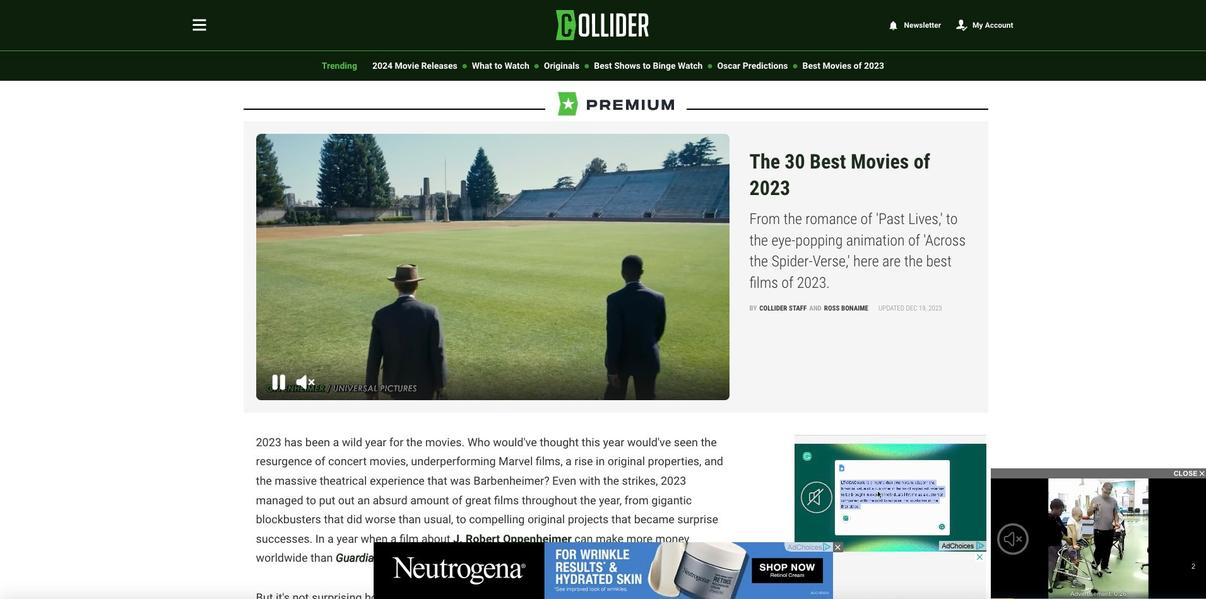 Task type: vqa. For each thing, say whether or not it's contained in the screenshot.
"Collider logo"
yes



Task type: locate. For each thing, give the bounding box(es) containing it.
collider logo image
[[557, 10, 650, 40], [558, 92, 674, 116]]

0 vertical spatial collider logo image
[[557, 10, 650, 40]]

advertisement element
[[374, 542, 833, 599], [796, 552, 986, 599]]



Task type: describe. For each thing, give the bounding box(es) containing it.
video player region
[[992, 479, 1207, 599]]

1 vertical spatial collider logo image
[[558, 92, 674, 116]]



